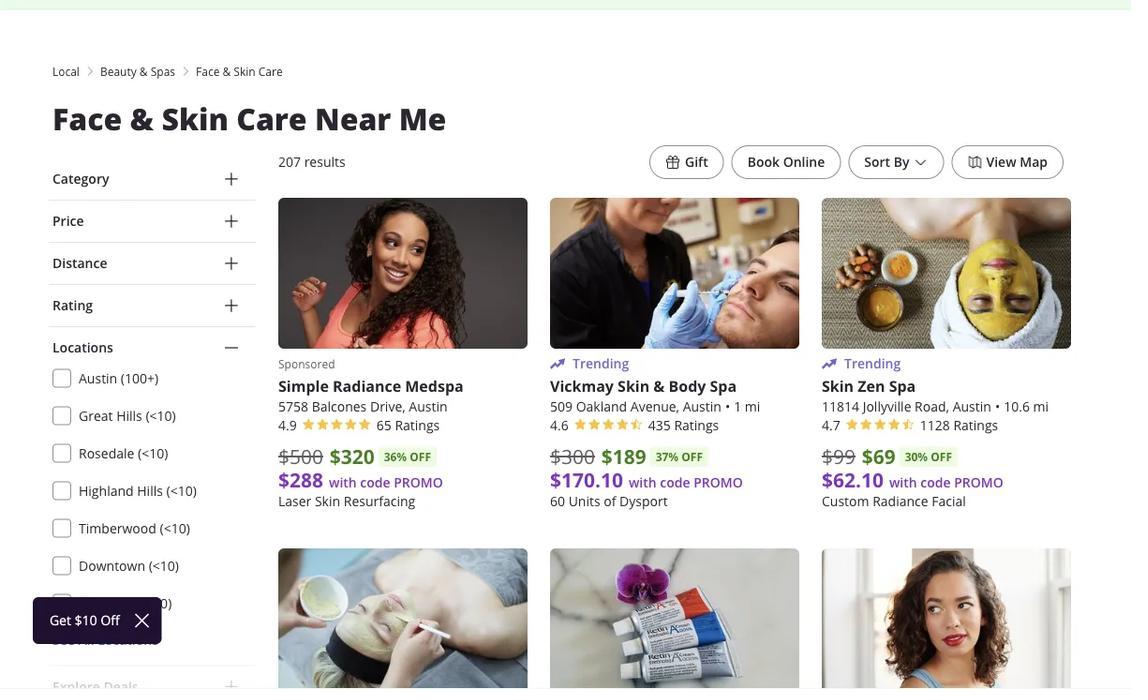 Task type: describe. For each thing, give the bounding box(es) containing it.
sort by button
[[849, 145, 945, 179]]

face & skin care
[[196, 64, 283, 79]]

custom
[[822, 493, 870, 510]]

(<10) for downtown (<10)
[[149, 557, 179, 574]]

$99 $69 30% off $62.10 with code promo custom radiance facial
[[822, 442, 1004, 510]]

great hills (<10)
[[79, 407, 176, 424]]

& inside vickmay skin & body spa 509 oakland avenue, austin • 1 mi
[[654, 376, 665, 397]]

off for $69
[[931, 449, 953, 465]]

highland
[[79, 482, 134, 499]]

online
[[784, 153, 826, 171]]

(<10) for rosedale (<10)
[[138, 445, 168, 462]]

mi inside skin zen spa 11814 jollyville road, austin • 10.6 mi
[[1034, 398, 1050, 415]]

of
[[604, 493, 617, 510]]

zen
[[858, 376, 886, 397]]

435
[[649, 417, 671, 434]]

with for $189
[[629, 474, 657, 491]]

jollyville
[[863, 398, 912, 415]]

downtown
[[79, 557, 145, 574]]

(<10) for timberwood (<10)
[[160, 520, 190, 537]]

see all locations button
[[53, 631, 159, 650]]

locations inside dropdown button
[[98, 632, 159, 649]]

65
[[377, 417, 392, 434]]

spa inside vickmay skin & body spa 509 oakland avenue, austin • 1 mi
[[710, 376, 737, 397]]

local
[[53, 64, 80, 79]]

book online button
[[732, 145, 842, 179]]

$300
[[551, 443, 596, 469]]

5758
[[279, 398, 309, 415]]

me
[[399, 98, 447, 139]]

off for $320
[[410, 449, 431, 465]]

with for $69
[[890, 474, 918, 491]]

1128 ratings
[[921, 417, 999, 434]]

rosedale (<10)
[[79, 445, 168, 462]]

skin inside vickmay skin & body spa 509 oakland avenue, austin • 1 mi
[[618, 376, 650, 397]]

65 ratings
[[377, 417, 440, 434]]

beauty & spas link
[[100, 63, 175, 80]]

austin inside the sponsored simple radiance medspa 5758 balcones drive, austin
[[409, 398, 448, 415]]

oakland
[[576, 398, 628, 415]]

ratings for $320
[[395, 417, 440, 434]]

crestview
[[79, 595, 138, 612]]

price
[[53, 212, 84, 230]]

1
[[734, 398, 742, 415]]

face & skin care near me
[[53, 98, 447, 139]]

care for face & skin care near me
[[236, 98, 307, 139]]

$62.10
[[822, 466, 884, 494]]

medspa
[[405, 376, 464, 397]]

resurfacing
[[344, 493, 416, 510]]

60
[[551, 493, 566, 510]]

by
[[894, 153, 910, 171]]

spas
[[151, 64, 175, 79]]

mi inside vickmay skin & body spa 509 oakland avenue, austin • 1 mi
[[745, 398, 761, 415]]

trending for $189
[[573, 355, 629, 372]]

hills for great hills
[[116, 407, 142, 424]]

simple
[[279, 376, 329, 397]]

skin inside skin zen spa 11814 jollyville road, austin • 10.6 mi
[[822, 376, 854, 397]]

care for face & skin care
[[259, 64, 283, 79]]

locations list
[[53, 367, 256, 650]]

(100+)
[[121, 370, 159, 387]]

view map button
[[952, 145, 1064, 179]]

skin inside breadcrumbs element
[[234, 64, 256, 79]]

sponsored simple radiance medspa 5758 balcones drive, austin
[[279, 356, 464, 415]]

units
[[569, 493, 601, 510]]

off for $189
[[682, 449, 703, 465]]

& for beauty & spas
[[140, 64, 148, 79]]

ratings for $189
[[675, 417, 720, 434]]

face for face & skin care near me
[[53, 98, 122, 139]]

$99
[[822, 443, 856, 469]]

sponsored
[[279, 356, 335, 371]]

results
[[304, 153, 346, 171]]

11814
[[822, 398, 860, 415]]

face for face & skin care
[[196, 64, 220, 79]]

breadcrumbs element
[[49, 63, 1083, 80]]

price button
[[49, 201, 256, 242]]

$288
[[279, 466, 324, 494]]

207 results
[[279, 153, 346, 171]]

435 ratings
[[649, 417, 720, 434]]

rating
[[53, 297, 93, 314]]

1128
[[921, 417, 951, 434]]

gift button
[[650, 145, 725, 179]]

drive,
[[370, 398, 406, 415]]

4.7
[[822, 417, 841, 434]]

see
[[53, 632, 75, 649]]

$500
[[279, 443, 324, 469]]

beauty & spas
[[100, 64, 175, 79]]

timberwood
[[79, 520, 156, 537]]

facial
[[932, 493, 967, 510]]

code for $320
[[360, 474, 391, 491]]

207
[[279, 153, 301, 171]]

$500 $320 36% off $288 with code promo laser skin resurfacing
[[279, 442, 443, 510]]

4.6
[[551, 417, 569, 434]]

distance
[[53, 255, 107, 272]]

laser
[[279, 493, 312, 510]]



Task type: vqa. For each thing, say whether or not it's contained in the screenshot.


Task type: locate. For each thing, give the bounding box(es) containing it.
• inside skin zen spa 11814 jollyville road, austin • 10.6 mi
[[996, 398, 1001, 415]]

1 mi from the left
[[745, 398, 761, 415]]

care up 207
[[236, 98, 307, 139]]

(<10) up timberwood (<10)
[[167, 482, 197, 499]]

sort by
[[865, 153, 910, 171]]

0 vertical spatial hills
[[116, 407, 142, 424]]

off right 36%
[[410, 449, 431, 465]]

code up the resurfacing
[[360, 474, 391, 491]]

0 horizontal spatial off
[[410, 449, 431, 465]]

0 vertical spatial radiance
[[333, 376, 402, 397]]

view map
[[987, 153, 1048, 171]]

$300 $189 37% off $170.10 with code promo 60 units of dysport
[[551, 442, 743, 510]]

balcones
[[312, 398, 367, 415]]

hills
[[116, 407, 142, 424], [137, 482, 163, 499]]

rosedale
[[79, 445, 134, 462]]

face down local
[[53, 98, 122, 139]]

promo down 435 ratings
[[694, 474, 743, 491]]

austin inside skin zen spa 11814 jollyville road, austin • 10.6 mi
[[953, 398, 992, 415]]

ratings for $69
[[954, 417, 999, 434]]

face right spas
[[196, 64, 220, 79]]

0 horizontal spatial trending
[[573, 355, 629, 372]]

off right 37%
[[682, 449, 703, 465]]

2 horizontal spatial code
[[921, 474, 951, 491]]

care
[[259, 64, 283, 79], [236, 98, 307, 139]]

skin zen spa 11814 jollyville road, austin • 10.6 mi
[[822, 376, 1050, 415]]

promo for $320
[[394, 474, 443, 491]]

crestview (<10)
[[79, 595, 172, 612]]

timberwood (<10)
[[79, 520, 190, 537]]

radiance down 30%
[[873, 493, 929, 510]]

local link
[[53, 63, 80, 80]]

avenue,
[[631, 398, 680, 415]]

$170.10
[[551, 466, 624, 494]]

austin inside locations list
[[79, 370, 117, 387]]

0 horizontal spatial face
[[53, 98, 122, 139]]

category
[[53, 170, 109, 188]]

map
[[1021, 153, 1048, 171]]

book
[[748, 153, 780, 171]]

0 horizontal spatial mi
[[745, 398, 761, 415]]

3 off from the left
[[931, 449, 953, 465]]

2 with from the left
[[629, 474, 657, 491]]

(<10) down (100+)
[[146, 407, 176, 424]]

promo up facial
[[955, 474, 1004, 491]]

1 vertical spatial hills
[[137, 482, 163, 499]]

1 horizontal spatial ratings
[[675, 417, 720, 434]]

austin up the great
[[79, 370, 117, 387]]

1 with from the left
[[329, 474, 357, 491]]

locations
[[53, 339, 113, 356], [98, 632, 159, 649]]

code inside $99 $69 30% off $62.10 with code promo custom radiance facial
[[921, 474, 951, 491]]

promo for $189
[[694, 474, 743, 491]]

1 horizontal spatial off
[[682, 449, 703, 465]]

vickmay
[[551, 376, 614, 397]]

& left spas
[[140, 64, 148, 79]]

code inside $300 $189 37% off $170.10 with code promo 60 units of dysport
[[660, 474, 691, 491]]

spa up jollyville
[[890, 376, 917, 397]]

locations down rating
[[53, 339, 113, 356]]

body
[[669, 376, 707, 397]]

skin up the 11814
[[822, 376, 854, 397]]

ratings right 65
[[395, 417, 440, 434]]

& inside beauty & spas link
[[140, 64, 148, 79]]

0 horizontal spatial code
[[360, 474, 391, 491]]

with down $320
[[329, 474, 357, 491]]

• left 1
[[726, 398, 731, 415]]

promo for $69
[[955, 474, 1004, 491]]

care up face & skin care near me
[[259, 64, 283, 79]]

highland hills (<10)
[[79, 482, 197, 499]]

skin right the laser
[[315, 493, 341, 510]]

skin
[[234, 64, 256, 79], [162, 98, 229, 139], [618, 376, 650, 397], [822, 376, 854, 397], [315, 493, 341, 510]]

off
[[410, 449, 431, 465], [682, 449, 703, 465], [931, 449, 953, 465]]

& for face & skin care near me
[[130, 98, 154, 139]]

with inside $300 $189 37% off $170.10 with code promo 60 units of dysport
[[629, 474, 657, 491]]

promo inside $300 $189 37% off $170.10 with code promo 60 units of dysport
[[694, 474, 743, 491]]

• left 10.6
[[996, 398, 1001, 415]]

spa
[[710, 376, 737, 397], [890, 376, 917, 397]]

1 horizontal spatial face
[[196, 64, 220, 79]]

1 horizontal spatial with
[[629, 474, 657, 491]]

off inside $300 $189 37% off $170.10 with code promo 60 units of dysport
[[682, 449, 703, 465]]

off inside $500 $320 36% off $288 with code promo laser skin resurfacing
[[410, 449, 431, 465]]

1 horizontal spatial mi
[[1034, 398, 1050, 415]]

2 spa from the left
[[890, 376, 917, 397]]

1 horizontal spatial promo
[[694, 474, 743, 491]]

0 horizontal spatial ratings
[[395, 417, 440, 434]]

509
[[551, 398, 573, 415]]

beauty
[[100, 64, 137, 79]]

trending up the zen
[[845, 355, 901, 372]]

face inside breadcrumbs element
[[196, 64, 220, 79]]

code for $69
[[921, 474, 951, 491]]

skin down spas
[[162, 98, 229, 139]]

austin inside vickmay skin & body spa 509 oakland avenue, austin • 1 mi
[[683, 398, 722, 415]]

1 trending from the left
[[573, 355, 629, 372]]

0 vertical spatial locations
[[53, 339, 113, 356]]

radiance
[[333, 376, 402, 397], [873, 493, 929, 510]]

1 vertical spatial locations
[[98, 632, 159, 649]]

hills up timberwood (<10)
[[137, 482, 163, 499]]

all
[[78, 632, 94, 649]]

austin down body
[[683, 398, 722, 415]]

locations button
[[49, 327, 256, 369]]

dysport
[[620, 493, 668, 510]]

downtown (<10)
[[79, 557, 179, 574]]

austin up 1128 ratings on the right of the page
[[953, 398, 992, 415]]

locations inside dropdown button
[[53, 339, 113, 356]]

book online
[[748, 153, 826, 171]]

1 vertical spatial care
[[236, 98, 307, 139]]

distance button
[[49, 243, 256, 284]]

code
[[360, 474, 391, 491], [660, 474, 691, 491], [921, 474, 951, 491]]

promo inside $99 $69 30% off $62.10 with code promo custom radiance facial
[[955, 474, 1004, 491]]

2 • from the left
[[996, 398, 1001, 415]]

hills for highland hills
[[137, 482, 163, 499]]

with inside $99 $69 30% off $62.10 with code promo custom radiance facial
[[890, 474, 918, 491]]

•
[[726, 398, 731, 415], [996, 398, 1001, 415]]

0 horizontal spatial with
[[329, 474, 357, 491]]

0 vertical spatial face
[[196, 64, 220, 79]]

promo down 36%
[[394, 474, 443, 491]]

(<10) for crestview (<10)
[[142, 595, 172, 612]]

mi right 1
[[745, 398, 761, 415]]

3 code from the left
[[921, 474, 951, 491]]

• inside vickmay skin & body spa 509 oakland avenue, austin • 1 mi
[[726, 398, 731, 415]]

1 promo from the left
[[394, 474, 443, 491]]

3 promo from the left
[[955, 474, 1004, 491]]

1 • from the left
[[726, 398, 731, 415]]

with inside $500 $320 36% off $288 with code promo laser skin resurfacing
[[329, 474, 357, 491]]

2 code from the left
[[660, 474, 691, 491]]

skin up face & skin care near me
[[234, 64, 256, 79]]

vickmay skin & body spa 509 oakland avenue, austin • 1 mi
[[551, 376, 761, 415]]

near
[[315, 98, 391, 139]]

trending for $69
[[845, 355, 901, 372]]

& for face & skin care
[[223, 64, 231, 79]]

category button
[[49, 158, 256, 200]]

mi
[[745, 398, 761, 415], [1034, 398, 1050, 415]]

1 horizontal spatial code
[[660, 474, 691, 491]]

ratings right 435
[[675, 417, 720, 434]]

promo inside $500 $320 36% off $288 with code promo laser skin resurfacing
[[394, 474, 443, 491]]

with
[[329, 474, 357, 491], [629, 474, 657, 491], [890, 474, 918, 491]]

mi right 10.6
[[1034, 398, 1050, 415]]

2 horizontal spatial promo
[[955, 474, 1004, 491]]

code down 37%
[[660, 474, 691, 491]]

(<10) down timberwood (<10)
[[149, 557, 179, 574]]

3 ratings from the left
[[954, 417, 999, 434]]

great
[[79, 407, 113, 424]]

austin (100+)
[[79, 370, 159, 387]]

& up avenue,
[[654, 376, 665, 397]]

view
[[987, 153, 1017, 171]]

off inside $99 $69 30% off $62.10 with code promo custom radiance facial
[[931, 449, 953, 465]]

2 horizontal spatial ratings
[[954, 417, 999, 434]]

2 ratings from the left
[[675, 417, 720, 434]]

1 vertical spatial face
[[53, 98, 122, 139]]

rating button
[[49, 285, 256, 326]]

2 mi from the left
[[1034, 398, 1050, 415]]

with for $320
[[329, 474, 357, 491]]

sort
[[865, 153, 891, 171]]

ratings
[[395, 417, 440, 434], [675, 417, 720, 434], [954, 417, 999, 434]]

1 horizontal spatial trending
[[845, 355, 901, 372]]

(<10) up highland hills (<10)
[[138, 445, 168, 462]]

skin up avenue,
[[618, 376, 650, 397]]

&
[[140, 64, 148, 79], [223, 64, 231, 79], [130, 98, 154, 139], [654, 376, 665, 397]]

trending
[[573, 355, 629, 372], [845, 355, 901, 372]]

1 horizontal spatial •
[[996, 398, 1001, 415]]

0 horizontal spatial radiance
[[333, 376, 402, 397]]

see all locations
[[53, 632, 159, 649]]

10.6
[[1005, 398, 1031, 415]]

2 trending from the left
[[845, 355, 901, 372]]

promo
[[394, 474, 443, 491], [694, 474, 743, 491], [955, 474, 1004, 491]]

& up face & skin care near me
[[223, 64, 231, 79]]

2 off from the left
[[682, 449, 703, 465]]

care inside breadcrumbs element
[[259, 64, 283, 79]]

off right 30%
[[931, 449, 953, 465]]

road,
[[915, 398, 950, 415]]

code for $189
[[660, 474, 691, 491]]

locations down crestview (<10)
[[98, 632, 159, 649]]

0 vertical spatial care
[[259, 64, 283, 79]]

radiance inside the sponsored simple radiance medspa 5758 balcones drive, austin
[[333, 376, 402, 397]]

0 horizontal spatial •
[[726, 398, 731, 415]]

with down 30%
[[890, 474, 918, 491]]

0 horizontal spatial promo
[[394, 474, 443, 491]]

3 with from the left
[[890, 474, 918, 491]]

radiance up drive,
[[333, 376, 402, 397]]

1 vertical spatial radiance
[[873, 493, 929, 510]]

radiance inside $99 $69 30% off $62.10 with code promo custom radiance facial
[[873, 493, 929, 510]]

30%
[[906, 449, 929, 465]]

0 horizontal spatial spa
[[710, 376, 737, 397]]

1 spa from the left
[[710, 376, 737, 397]]

1 off from the left
[[410, 449, 431, 465]]

$320
[[330, 442, 375, 470]]

spa up 1
[[710, 376, 737, 397]]

code up facial
[[921, 474, 951, 491]]

4.9
[[279, 417, 297, 434]]

gift
[[686, 153, 709, 171]]

1 code from the left
[[360, 474, 391, 491]]

(<10) down the downtown (<10)
[[142, 595, 172, 612]]

with up dysport
[[629, 474, 657, 491]]

$69
[[862, 442, 896, 470]]

austin down medspa
[[409, 398, 448, 415]]

2 promo from the left
[[694, 474, 743, 491]]

1 horizontal spatial radiance
[[873, 493, 929, 510]]

hills right the great
[[116, 407, 142, 424]]

trending up vickmay
[[573, 355, 629, 372]]

& down beauty & spas
[[130, 98, 154, 139]]

(<10)
[[146, 407, 176, 424], [138, 445, 168, 462], [167, 482, 197, 499], [160, 520, 190, 537], [149, 557, 179, 574], [142, 595, 172, 612]]

skin inside $500 $320 36% off $288 with code promo laser skin resurfacing
[[315, 493, 341, 510]]

1 ratings from the left
[[395, 417, 440, 434]]

(<10) down highland hills (<10)
[[160, 520, 190, 537]]

36%
[[384, 449, 407, 465]]

ratings right 1128
[[954, 417, 999, 434]]

face
[[196, 64, 220, 79], [53, 98, 122, 139]]

$189
[[602, 442, 647, 470]]

2 horizontal spatial off
[[931, 449, 953, 465]]

1 horizontal spatial spa
[[890, 376, 917, 397]]

spa inside skin zen spa 11814 jollyville road, austin • 10.6 mi
[[890, 376, 917, 397]]

code inside $500 $320 36% off $288 with code promo laser skin resurfacing
[[360, 474, 391, 491]]

2 horizontal spatial with
[[890, 474, 918, 491]]



